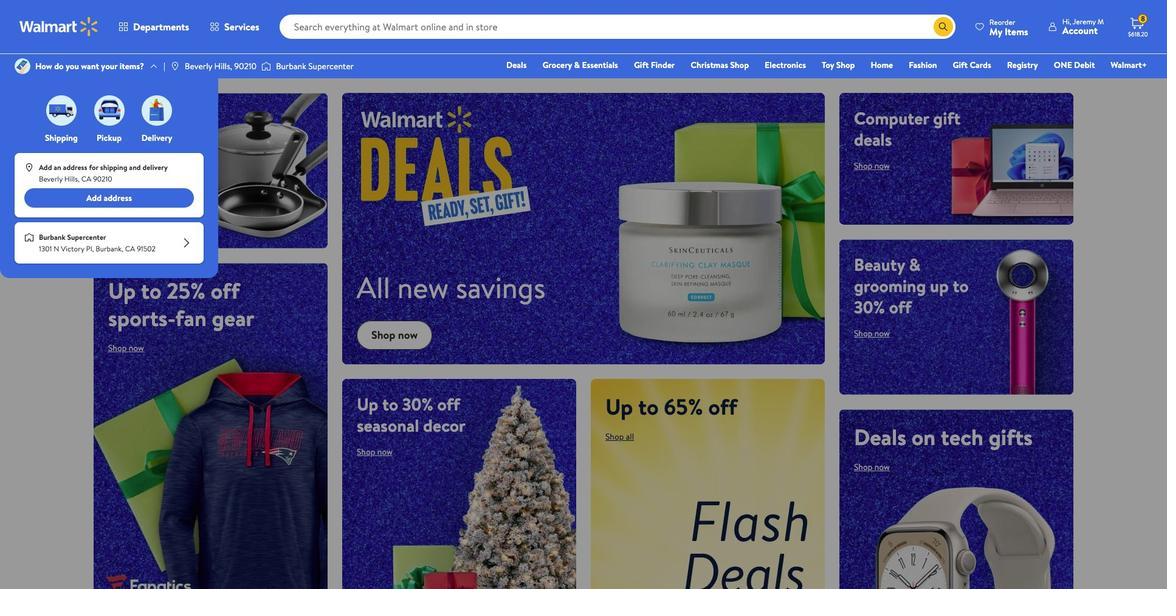 Task type: vqa. For each thing, say whether or not it's contained in the screenshot.
NOW associated with Up to 25% off sports-fan gear
yes



Task type: locate. For each thing, give the bounding box(es) containing it.
address down add an address for shipping and delivery beverly hills, ca 90210
[[104, 192, 132, 204]]

supercenter
[[308, 60, 354, 72], [67, 232, 106, 243]]

tech
[[941, 422, 984, 453]]

gift left cards
[[953, 59, 968, 71]]

victory
[[61, 244, 84, 254]]

gear
[[212, 303, 254, 334]]

 image right |
[[170, 61, 180, 71]]

 image inside delivery button
[[142, 95, 172, 126]]

add
[[39, 162, 52, 173], [86, 192, 102, 204]]

add inside add an address for shipping and delivery beverly hills, ca 90210
[[39, 162, 52, 173]]

1 horizontal spatial ca
[[125, 244, 135, 254]]

deals link
[[501, 58, 532, 72]]

shop for deals on tech gifts
[[854, 461, 873, 473]]

0 horizontal spatial burbank
[[39, 232, 65, 243]]

90210
[[234, 60, 257, 72], [93, 174, 112, 184]]

 image inside the shipping button
[[46, 95, 77, 126]]

to left decor
[[382, 393, 398, 416]]

shop now link
[[108, 160, 144, 172], [854, 160, 890, 172], [357, 321, 432, 350], [854, 327, 890, 340], [108, 342, 144, 354], [357, 446, 393, 458], [854, 461, 890, 473]]

christmas shop
[[691, 59, 749, 71]]

 image left how
[[15, 58, 30, 74]]

0 vertical spatial ca
[[81, 174, 91, 184]]

beverly hills, 90210
[[185, 60, 257, 72]]

departments button
[[108, 12, 199, 41]]

do
[[54, 60, 64, 72]]

burbank
[[276, 60, 306, 72], [39, 232, 65, 243]]

1 deals from the left
[[108, 128, 146, 151]]

departments
[[133, 20, 189, 33]]

1 vertical spatial &
[[909, 253, 921, 276]]

beverly
[[185, 60, 212, 72], [39, 174, 63, 184]]

&
[[574, 59, 580, 71], [909, 253, 921, 276]]

gift left finder
[[634, 59, 649, 71]]

1 vertical spatial beverly
[[39, 174, 63, 184]]

0 horizontal spatial add
[[39, 162, 52, 173]]

hills,
[[214, 60, 232, 72], [64, 174, 80, 184]]

0 horizontal spatial 90210
[[93, 174, 112, 184]]

1 horizontal spatial beverly
[[185, 60, 212, 72]]

for
[[89, 162, 98, 173]]

0 horizontal spatial supercenter
[[67, 232, 106, 243]]

1 horizontal spatial up
[[357, 393, 378, 416]]

 image inside 'pickup' button
[[94, 95, 124, 126]]

electronics link
[[759, 58, 812, 72]]

beverly right |
[[185, 60, 212, 72]]

supercenter for burbank supercenter
[[308, 60, 354, 72]]

0 horizontal spatial deals
[[108, 128, 146, 151]]

add for add an address for shipping and delivery beverly hills, ca 90210
[[39, 162, 52, 173]]

 image for burbank
[[261, 60, 271, 72]]

shop now link for great home deals
[[108, 160, 144, 172]]

1 horizontal spatial  image
[[170, 61, 180, 71]]

8
[[1141, 14, 1145, 24]]

now for great home deals
[[129, 160, 144, 172]]

hills, down services 'dropdown button'
[[214, 60, 232, 72]]

off for up to 25% off sports-fan gear
[[211, 276, 240, 306]]

& left up on the right of page
[[909, 253, 921, 276]]

shop for up to 65% off
[[606, 431, 624, 443]]

 image
[[46, 95, 77, 126], [94, 95, 124, 126], [142, 95, 172, 126], [24, 163, 34, 173], [24, 233, 34, 243]]

up inside 'up to 25% off sports-fan gear'
[[108, 276, 136, 306]]

shop now for up to 30% off seasonal decor
[[357, 446, 393, 458]]

shop now for all new savings
[[372, 328, 418, 343]]

want
[[81, 60, 99, 72]]

computer
[[854, 106, 929, 130]]

up for up to 30% off seasonal decor
[[357, 393, 378, 416]]

delivery button
[[139, 92, 175, 144]]

1 vertical spatial 30%
[[402, 393, 433, 416]]

0 horizontal spatial gift
[[634, 59, 649, 71]]

1 vertical spatial 90210
[[93, 174, 112, 184]]

1 horizontal spatial &
[[909, 253, 921, 276]]

1 horizontal spatial add
[[86, 192, 102, 204]]

0 vertical spatial &
[[574, 59, 580, 71]]

up to 30% off seasonal decor
[[357, 393, 466, 438]]

1 vertical spatial burbank
[[39, 232, 65, 243]]

gift finder
[[634, 59, 675, 71]]

deals for deals on tech gifts
[[854, 422, 907, 453]]

0 horizontal spatial address
[[63, 162, 87, 173]]

& for grooming
[[909, 253, 921, 276]]

shop
[[730, 59, 749, 71], [836, 59, 855, 71], [108, 160, 127, 172], [854, 160, 873, 172], [854, 327, 873, 340], [372, 328, 396, 343], [108, 342, 127, 354], [606, 431, 624, 443], [357, 446, 375, 458], [854, 461, 873, 473]]

shop now for deals on tech gifts
[[854, 461, 890, 473]]

add inside button
[[86, 192, 102, 204]]

items?
[[120, 60, 144, 72]]

0 horizontal spatial deals
[[506, 59, 527, 71]]

shop now link for computer gift deals
[[854, 160, 890, 172]]

shop for up to 25% off sports-fan gear
[[108, 342, 127, 354]]

1 gift from the left
[[634, 59, 649, 71]]

now
[[129, 160, 144, 172], [875, 160, 890, 172], [875, 327, 890, 340], [398, 328, 418, 343], [129, 342, 144, 354], [377, 446, 393, 458], [875, 461, 890, 473]]

deals left on
[[854, 422, 907, 453]]

1 vertical spatial supercenter
[[67, 232, 106, 243]]

address
[[63, 162, 87, 173], [104, 192, 132, 204]]

0 horizontal spatial 30%
[[402, 393, 433, 416]]

1 horizontal spatial address
[[104, 192, 132, 204]]

deals inside computer gift deals
[[854, 128, 892, 151]]

91502
[[137, 244, 156, 254]]

0 vertical spatial supercenter
[[308, 60, 354, 72]]

one debit
[[1054, 59, 1095, 71]]

ca down for
[[81, 174, 91, 184]]

deals left grocery
[[506, 59, 527, 71]]

walmart+ link
[[1106, 58, 1153, 72]]

to left 65%
[[638, 392, 659, 422]]

0 horizontal spatial up
[[108, 276, 136, 306]]

shop all
[[606, 431, 634, 443]]

$618.20
[[1129, 30, 1148, 38]]

up
[[108, 276, 136, 306], [606, 392, 633, 422], [357, 393, 378, 416]]

& inside beauty & grooming up to 30% off
[[909, 253, 921, 276]]

90210 down services
[[234, 60, 257, 72]]

 image for beverly
[[170, 61, 180, 71]]

0 vertical spatial beverly
[[185, 60, 212, 72]]

grocery & essentials link
[[537, 58, 624, 72]]

to inside 'up to 25% off sports-fan gear'
[[141, 276, 162, 306]]

address right an
[[63, 162, 87, 173]]

deals
[[506, 59, 527, 71], [854, 422, 907, 453]]

30%
[[854, 295, 885, 319], [402, 393, 433, 416]]

fashion
[[909, 59, 937, 71]]

supercenter for burbank supercenter 1301 n victory pl, burbank, ca 91502
[[67, 232, 106, 243]]

shop for all new savings
[[372, 328, 396, 343]]

1 horizontal spatial supercenter
[[308, 60, 354, 72]]

savings
[[456, 267, 546, 308]]

& right grocery
[[574, 59, 580, 71]]

1 vertical spatial add
[[86, 192, 102, 204]]

0 horizontal spatial ca
[[81, 174, 91, 184]]

deals inside the great home deals
[[108, 128, 146, 151]]

gift finder link
[[629, 58, 681, 72]]

1 horizontal spatial 90210
[[234, 60, 257, 72]]

up for up to 65% off
[[606, 392, 633, 422]]

burbank inside the burbank supercenter 1301 n victory pl, burbank, ca 91502
[[39, 232, 65, 243]]

to right up on the right of page
[[953, 274, 969, 298]]

1 horizontal spatial 30%
[[854, 295, 885, 319]]

1 horizontal spatial burbank
[[276, 60, 306, 72]]

 image
[[15, 58, 30, 74], [261, 60, 271, 72], [170, 61, 180, 71]]

off inside 'up to 25% off sports-fan gear'
[[211, 276, 240, 306]]

0 horizontal spatial beverly
[[39, 174, 63, 184]]

0 vertical spatial deals
[[506, 59, 527, 71]]

electronics
[[765, 59, 806, 71]]

add address button
[[24, 189, 194, 208]]

0 vertical spatial add
[[39, 162, 52, 173]]

to for up to 30% off seasonal decor
[[382, 393, 398, 416]]

add down add an address for shipping and delivery beverly hills, ca 90210
[[86, 192, 102, 204]]

supercenter inside the burbank supercenter 1301 n victory pl, burbank, ca 91502
[[67, 232, 106, 243]]

hills, up add address button
[[64, 174, 80, 184]]

shipping
[[45, 132, 78, 144]]

1 horizontal spatial deals
[[854, 128, 892, 151]]

up
[[930, 274, 949, 298]]

shop for beauty & grooming up to 30% off
[[854, 327, 873, 340]]

shop now for beauty & grooming up to 30% off
[[854, 327, 890, 340]]

toy shop link
[[817, 58, 861, 72]]

1 horizontal spatial deals
[[854, 422, 907, 453]]

1 vertical spatial ca
[[125, 244, 135, 254]]

your
[[101, 60, 118, 72]]

0 vertical spatial address
[[63, 162, 87, 173]]

to inside the up to 30% off seasonal decor
[[382, 393, 398, 416]]

65%
[[664, 392, 703, 422]]

0 vertical spatial 30%
[[854, 295, 885, 319]]

add address
[[86, 192, 132, 204]]

search icon image
[[939, 22, 948, 32]]

grocery & essentials
[[543, 59, 618, 71]]

90210 down for
[[93, 174, 112, 184]]

 image for delivery
[[142, 95, 172, 126]]

1 horizontal spatial hills,
[[214, 60, 232, 72]]

shop now for great home deals
[[108, 160, 144, 172]]

off inside beauty & grooming up to 30% off
[[889, 295, 912, 319]]

2 horizontal spatial  image
[[261, 60, 271, 72]]

up inside the up to 30% off seasonal decor
[[357, 393, 378, 416]]

ca inside add an address for shipping and delivery beverly hills, ca 90210
[[81, 174, 91, 184]]

1 horizontal spatial gift
[[953, 59, 968, 71]]

hi,
[[1063, 16, 1072, 27]]

shop now link for up to 25% off sports-fan gear
[[108, 342, 144, 354]]

0 vertical spatial burbank
[[276, 60, 306, 72]]

off
[[211, 276, 240, 306], [889, 295, 912, 319], [709, 392, 738, 422], [438, 393, 460, 416]]

0 vertical spatial 90210
[[234, 60, 257, 72]]

2 gift from the left
[[953, 59, 968, 71]]

0 horizontal spatial hills,
[[64, 174, 80, 184]]

delivery
[[143, 162, 168, 173]]

to for up to 25% off sports-fan gear
[[141, 276, 162, 306]]

2 deals from the left
[[854, 128, 892, 151]]

add left an
[[39, 162, 52, 173]]

up for up to 25% off sports-fan gear
[[108, 276, 136, 306]]

to left 25%
[[141, 276, 162, 306]]

burbank,
[[96, 244, 123, 254]]

 image right "beverly hills, 90210"
[[261, 60, 271, 72]]

beverly inside add an address for shipping and delivery beverly hills, ca 90210
[[39, 174, 63, 184]]

beverly down an
[[39, 174, 63, 184]]

2 horizontal spatial up
[[606, 392, 633, 422]]

0 horizontal spatial  image
[[15, 58, 30, 74]]

now for up to 30% off seasonal decor
[[377, 446, 393, 458]]

great
[[108, 106, 150, 130]]

now for up to 25% off sports-fan gear
[[129, 342, 144, 354]]

great home deals
[[108, 106, 196, 151]]

services
[[224, 20, 259, 33]]

1 vertical spatial hills,
[[64, 174, 80, 184]]

1 vertical spatial address
[[104, 192, 132, 204]]

burbank supercenter
[[276, 60, 354, 72]]

1 vertical spatial deals
[[854, 422, 907, 453]]

ca left 91502
[[125, 244, 135, 254]]

shipping
[[100, 162, 127, 173]]

0 horizontal spatial &
[[574, 59, 580, 71]]

off inside the up to 30% off seasonal decor
[[438, 393, 460, 416]]

shop now link for beauty & grooming up to 30% off
[[854, 327, 890, 340]]

deals
[[108, 128, 146, 151], [854, 128, 892, 151]]



Task type: describe. For each thing, give the bounding box(es) containing it.
0 vertical spatial hills,
[[214, 60, 232, 72]]

fan
[[175, 303, 207, 334]]

Search search field
[[279, 15, 956, 39]]

christmas shop link
[[685, 58, 755, 72]]

christmas
[[691, 59, 728, 71]]

sports-
[[108, 303, 175, 334]]

you
[[66, 60, 79, 72]]

registry
[[1007, 59, 1038, 71]]

address inside add an address for shipping and delivery beverly hills, ca 90210
[[63, 162, 87, 173]]

shop now for up to 25% off sports-fan gear
[[108, 342, 144, 354]]

now for deals on tech gifts
[[875, 461, 890, 473]]

up to 65% off
[[606, 392, 738, 422]]

& for essentials
[[574, 59, 580, 71]]

burbank for burbank supercenter
[[276, 60, 306, 72]]

home link
[[866, 58, 899, 72]]

n
[[54, 244, 59, 254]]

toy
[[822, 59, 834, 71]]

off for up to 30% off seasonal decor
[[438, 393, 460, 416]]

deals for beauty
[[854, 128, 892, 151]]

shipping button
[[44, 92, 79, 144]]

walmart image
[[19, 17, 99, 36]]

how do you want your items?
[[35, 60, 144, 72]]

shop now for computer gift deals
[[854, 160, 890, 172]]

hills, inside add an address for shipping and delivery beverly hills, ca 90210
[[64, 174, 80, 184]]

items
[[1005, 25, 1029, 38]]

one debit link
[[1049, 58, 1101, 72]]

pl,
[[86, 244, 94, 254]]

burbank supercenter 1301 n victory pl, burbank, ca 91502
[[39, 232, 156, 254]]

now for all new savings
[[398, 328, 418, 343]]

shop for up to 30% off seasonal decor
[[357, 446, 375, 458]]

Walmart Site-Wide search field
[[279, 15, 956, 39]]

shop now link for up to 30% off seasonal decor
[[357, 446, 393, 458]]

beauty & grooming up to 30% off
[[854, 253, 969, 319]]

reorder my items
[[990, 17, 1029, 38]]

gift for gift finder
[[634, 59, 649, 71]]

delivery
[[141, 132, 172, 144]]

hi, jeremy m account
[[1063, 16, 1104, 37]]

gift
[[934, 106, 961, 130]]

registry link
[[1002, 58, 1044, 72]]

add for add address
[[86, 192, 102, 204]]

ca inside the burbank supercenter 1301 n victory pl, burbank, ca 91502
[[125, 244, 135, 254]]

how
[[35, 60, 52, 72]]

walmart+
[[1111, 59, 1147, 71]]

1301
[[39, 244, 52, 254]]

my
[[990, 25, 1003, 38]]

deals on tech gifts
[[854, 422, 1033, 453]]

essentials
[[582, 59, 618, 71]]

30% inside the up to 30% off seasonal decor
[[402, 393, 433, 416]]

an
[[54, 162, 61, 173]]

 image for shipping
[[46, 95, 77, 126]]

and
[[129, 162, 141, 173]]

fashion link
[[904, 58, 943, 72]]

pickup button
[[92, 92, 127, 144]]

on
[[912, 422, 936, 453]]

address inside button
[[104, 192, 132, 204]]

toy shop
[[822, 59, 855, 71]]

now for computer gift deals
[[875, 160, 890, 172]]

deals for up
[[108, 128, 146, 151]]

jeremy
[[1073, 16, 1096, 27]]

deals for deals
[[506, 59, 527, 71]]

all new savings
[[357, 267, 546, 308]]

add an address for shipping and delivery beverly hills, ca 90210
[[39, 162, 168, 184]]

gift cards link
[[948, 58, 997, 72]]

burbank for burbank supercenter 1301 n victory pl, burbank, ca 91502
[[39, 232, 65, 243]]

m
[[1098, 16, 1104, 27]]

one
[[1054, 59, 1072, 71]]

gift for gift cards
[[953, 59, 968, 71]]

services button
[[199, 12, 270, 41]]

8 $618.20
[[1129, 14, 1148, 38]]

up to 25% off sports-fan gear
[[108, 276, 254, 334]]

all
[[626, 431, 634, 443]]

shop for great home deals
[[108, 160, 127, 172]]

finder
[[651, 59, 675, 71]]

all
[[357, 267, 390, 308]]

pickup
[[97, 132, 122, 144]]

shop now link for deals on tech gifts
[[854, 461, 890, 473]]

to for up to 65% off
[[638, 392, 659, 422]]

cards
[[970, 59, 992, 71]]

|
[[164, 60, 165, 72]]

now for beauty & grooming up to 30% off
[[875, 327, 890, 340]]

computer gift deals
[[854, 106, 961, 151]]

home
[[154, 106, 196, 130]]

off for up to 65% off
[[709, 392, 738, 422]]

gift cards
[[953, 59, 992, 71]]

new
[[397, 267, 449, 308]]

debit
[[1074, 59, 1095, 71]]

shop now link for all new savings
[[357, 321, 432, 350]]

 image for how
[[15, 58, 30, 74]]

decor
[[423, 414, 466, 438]]

to inside beauty & grooming up to 30% off
[[953, 274, 969, 298]]

30% inside beauty & grooming up to 30% off
[[854, 295, 885, 319]]

grooming
[[854, 274, 926, 298]]

25%
[[167, 276, 206, 306]]

gifts
[[989, 422, 1033, 453]]

home
[[871, 59, 893, 71]]

beauty
[[854, 253, 905, 276]]

shop for computer gift deals
[[854, 160, 873, 172]]

90210 inside add an address for shipping and delivery beverly hills, ca 90210
[[93, 174, 112, 184]]

shop all link
[[606, 431, 634, 443]]

 image for pickup
[[94, 95, 124, 126]]

account
[[1063, 24, 1098, 37]]

grocery
[[543, 59, 572, 71]]



